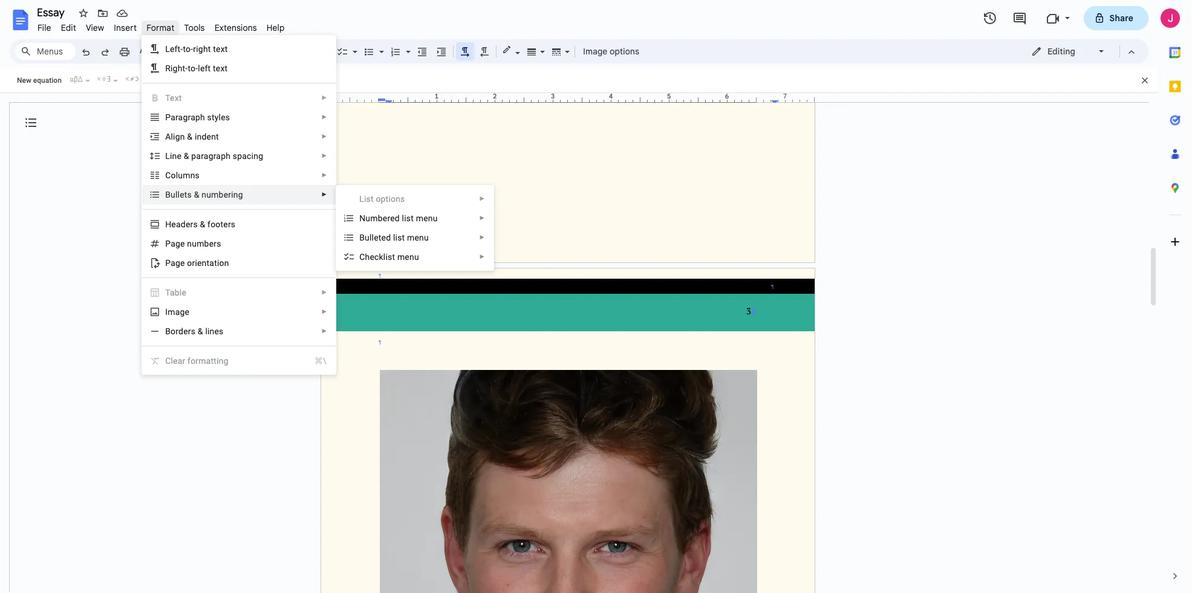 Task type: vqa. For each thing, say whether or not it's contained in the screenshot.
Bold (⌘B) image
no



Task type: locate. For each thing, give the bounding box(es) containing it.
application
[[0, 0, 1193, 594]]

equation
[[33, 76, 62, 85]]

to- right e
[[183, 44, 193, 54]]

► for s & numbering
[[322, 191, 328, 198]]

1 horizontal spatial s
[[195, 171, 200, 180]]

extensions
[[215, 22, 257, 33]]

1 horizontal spatial c
[[360, 252, 365, 262]]

2 l from the top
[[165, 151, 170, 161]]

n
[[360, 214, 366, 223]]

1 vertical spatial s
[[187, 190, 192, 200]]

g
[[173, 64, 178, 73]]

1 vertical spatial c
[[165, 356, 171, 366]]

menu
[[416, 214, 438, 223], [407, 233, 429, 243], [398, 252, 419, 262]]

0 horizontal spatial s
[[187, 190, 192, 200]]

file
[[38, 22, 51, 33]]

c for h
[[360, 252, 365, 262]]

1 vertical spatial text
[[213, 64, 228, 73]]

view menu item
[[81, 21, 109, 35]]

s right bulle
[[187, 190, 192, 200]]

0 vertical spatial page
[[165, 239, 185, 249]]

0 vertical spatial s
[[195, 171, 200, 180]]

misc image
[[95, 73, 112, 84]]

new equation button
[[14, 71, 65, 90]]

l left ft-
[[165, 44, 170, 54]]

lines
[[205, 327, 224, 336]]

borders
[[165, 327, 196, 336]]

0 horizontal spatial menu item
[[142, 352, 336, 371]]

menu item
[[337, 189, 494, 209], [142, 352, 336, 371]]

0 vertical spatial menu
[[416, 214, 438, 223]]

& right ine
[[184, 151, 189, 161]]

menu bar
[[33, 16, 290, 36]]

c down borders
[[165, 356, 171, 366]]

n up bulle t s & numbering
[[190, 171, 195, 180]]

tab list inside menu bar banner
[[1159, 36, 1193, 560]]

editing button
[[1023, 42, 1115, 61]]

list
[[402, 214, 414, 223], [393, 233, 405, 243]]

m
[[168, 307, 175, 317]]

tools menu item
[[179, 21, 210, 35]]

menu item down lines
[[142, 352, 336, 371]]

bulleted list menu b element
[[360, 233, 433, 243]]

& right the eaders at left top
[[200, 220, 205, 229]]

0 vertical spatial list
[[402, 214, 414, 223]]

page orientation 3 element
[[165, 258, 233, 268]]

application containing share
[[0, 0, 1193, 594]]

menu item containing c
[[142, 352, 336, 371]]

numbering
[[202, 190, 243, 200]]

0 vertical spatial text
[[213, 44, 228, 54]]

c lear formatting
[[165, 356, 229, 366]]

c for lear
[[165, 356, 171, 366]]

menu down bulleted list menu b "element"
[[398, 252, 419, 262]]

aragraph
[[171, 113, 205, 122]]

menu bar containing file
[[33, 16, 290, 36]]

i m age
[[165, 307, 190, 317]]

view
[[86, 22, 104, 33]]

ht-
[[178, 64, 188, 73]]

indent
[[195, 132, 219, 142]]

page left u
[[165, 239, 185, 249]]

new
[[17, 76, 31, 85]]

edit menu item
[[56, 21, 81, 35]]

text right "right" at top left
[[213, 44, 228, 54]]

eaders
[[171, 220, 198, 229]]

n umbered list menu
[[360, 214, 438, 223]]

1 vertical spatial list
[[393, 233, 405, 243]]

left margin image
[[321, 93, 382, 102]]

menu
[[336, 0, 495, 426], [142, 35, 337, 375]]

l down a
[[165, 151, 170, 161]]

colum n s
[[165, 171, 200, 180]]

new equation
[[17, 76, 62, 85]]

0 vertical spatial n
[[190, 171, 195, 180]]

to- for left
[[188, 64, 198, 73]]

1 vertical spatial menu
[[407, 233, 429, 243]]

1 vertical spatial l
[[165, 151, 170, 161]]

ri g ht-to-left text
[[165, 64, 228, 73]]

► for s
[[322, 172, 328, 179]]

list down n umbered list menu
[[393, 233, 405, 243]]

to-
[[183, 44, 193, 54], [188, 64, 198, 73]]

c down b
[[360, 252, 365, 262]]

c inside menu item
[[165, 356, 171, 366]]

page n u mbers
[[165, 239, 221, 249]]

share button
[[1084, 6, 1149, 30]]

&
[[187, 132, 193, 142], [184, 151, 189, 161], [194, 190, 199, 200], [200, 220, 205, 229], [198, 327, 203, 336]]

n for s
[[190, 171, 195, 180]]

► for n umbered list menu
[[479, 215, 485, 221]]

Star checkbox
[[75, 5, 92, 22]]

right
[[193, 44, 211, 54]]

0 vertical spatial l
[[165, 44, 170, 54]]

c
[[360, 252, 365, 262], [165, 356, 171, 366]]

& for lign
[[187, 132, 193, 142]]

colum
[[165, 171, 190, 180]]

1 vertical spatial page
[[165, 258, 185, 268]]

line & paragraph spacing l element
[[165, 151, 267, 161]]

& right t
[[194, 190, 199, 200]]

options
[[610, 46, 640, 57]]

page orientation
[[165, 258, 229, 268]]

formatting
[[188, 356, 229, 366]]

h
[[165, 220, 171, 229]]

list up bulleted list menu b "element"
[[402, 214, 414, 223]]

0 horizontal spatial c
[[165, 356, 171, 366]]

l for ine
[[165, 151, 170, 161]]

l
[[165, 44, 170, 54], [165, 151, 170, 161]]

help menu item
[[262, 21, 290, 35]]

orientation
[[187, 258, 229, 268]]

menu item up the numbered list menu n element
[[337, 189, 494, 209]]

mode and view toolbar
[[1023, 39, 1142, 64]]

text for ft-to-right text
[[213, 44, 228, 54]]

columns n element
[[165, 171, 203, 180]]

s for n
[[195, 171, 200, 180]]

1 vertical spatial n
[[187, 239, 192, 249]]

text
[[213, 44, 228, 54], [213, 64, 228, 73]]

n left mbers
[[187, 239, 192, 249]]

bulleted list menu image
[[376, 44, 384, 48]]

image options
[[583, 46, 640, 57]]

text for ht-to-left text
[[213, 64, 228, 73]]

format
[[147, 22, 175, 33]]

0 vertical spatial to-
[[183, 44, 193, 54]]

►
[[322, 94, 328, 101], [322, 114, 328, 120], [322, 133, 328, 140], [322, 153, 328, 159], [322, 172, 328, 179], [322, 191, 328, 198], [479, 195, 485, 202], [479, 215, 485, 221], [479, 234, 485, 241], [479, 254, 485, 260], [322, 289, 328, 296], [322, 309, 328, 315], [322, 328, 328, 335]]

0 vertical spatial menu item
[[337, 189, 494, 209]]

1 vertical spatial menu item
[[142, 352, 336, 371]]

list for umbered
[[402, 214, 414, 223]]

c h ecklist menu
[[360, 252, 419, 262]]

& right lign
[[187, 132, 193, 142]]

tab list
[[1159, 36, 1193, 560]]

checklist menu h element
[[360, 252, 423, 262]]

0 vertical spatial c
[[360, 252, 365, 262]]

align & indent a element
[[165, 132, 223, 142]]

right margin image
[[753, 93, 815, 102]]

1 page from the top
[[165, 239, 185, 249]]

o
[[376, 194, 381, 204]]

1 horizontal spatial menu item
[[337, 189, 494, 209]]

page numbers u element
[[165, 239, 225, 249]]

h eaders & footers
[[165, 220, 236, 229]]

borders & lines q element
[[165, 327, 227, 336]]

mbers
[[197, 239, 221, 249]]

p aragraph styles
[[165, 113, 230, 122]]

tools
[[184, 22, 205, 33]]

image
[[583, 46, 608, 57]]

page down page n u mbers
[[165, 258, 185, 268]]

borders & lines
[[165, 327, 224, 336]]

to- right the g
[[188, 64, 198, 73]]

menu down the numbered list menu n element
[[407, 233, 429, 243]]

text right left
[[213, 64, 228, 73]]

table menu item
[[150, 287, 328, 299]]

► for a lign & indent
[[322, 133, 328, 140]]

page
[[165, 239, 185, 249], [165, 258, 185, 268]]

2 page from the top
[[165, 258, 185, 268]]

menu up bulleted list menu b "element"
[[416, 214, 438, 223]]

1 l from the top
[[165, 44, 170, 54]]

e
[[170, 44, 175, 54]]

relation image
[[123, 73, 140, 84]]

spacing
[[233, 151, 263, 161]]

s
[[195, 171, 200, 180], [187, 190, 192, 200]]

⌘backslash element
[[300, 355, 327, 367]]

paragraph
[[191, 151, 231, 161]]

n
[[190, 171, 195, 180], [187, 239, 192, 249]]

& left lines
[[198, 327, 203, 336]]

extensions menu item
[[210, 21, 262, 35]]

right-to-left text g element
[[165, 64, 231, 73]]

headers & footers h element
[[165, 220, 239, 229]]

2 vertical spatial menu
[[398, 252, 419, 262]]

1 vertical spatial to-
[[188, 64, 198, 73]]

s for t
[[187, 190, 192, 200]]

s right the colum
[[195, 171, 200, 180]]



Task type: describe. For each thing, give the bounding box(es) containing it.
p
[[165, 113, 171, 122]]

greek letters image
[[67, 73, 84, 84]]

menu bar banner
[[0, 0, 1193, 594]]

ulleted
[[365, 233, 391, 243]]

menu containing l
[[142, 35, 337, 375]]

n for u
[[187, 239, 192, 249]]

menu containing list
[[336, 0, 495, 426]]

lign
[[171, 132, 185, 142]]

l e ft-to-right text
[[165, 44, 228, 54]]

page for page orientation
[[165, 258, 185, 268]]

& for ine
[[184, 151, 189, 161]]

footers
[[208, 220, 236, 229]]

b ulleted list menu
[[360, 233, 429, 243]]

file menu item
[[33, 21, 56, 35]]

menu item containing list
[[337, 189, 494, 209]]

l ine & paragraph spacing
[[165, 151, 263, 161]]

numbered list menu image
[[403, 44, 411, 48]]

& for eaders
[[200, 220, 205, 229]]

list options o element
[[360, 194, 409, 204]]

insert menu item
[[109, 21, 142, 35]]

list
[[360, 194, 374, 204]]

text
[[165, 93, 182, 103]]

help
[[267, 22, 285, 33]]

ine
[[170, 151, 182, 161]]

left
[[198, 64, 211, 73]]

edit
[[61, 22, 76, 33]]

Menus field
[[15, 43, 76, 60]]

age
[[175, 307, 190, 317]]

text menu item
[[142, 88, 336, 108]]

to- for right
[[183, 44, 193, 54]]

text s element
[[165, 93, 186, 103]]

► for ecklist menu
[[479, 254, 485, 260]]

table 2 element
[[165, 288, 190, 298]]

ft-
[[175, 44, 183, 54]]

page for page n u mbers
[[165, 239, 185, 249]]

► for p aragraph styles
[[322, 114, 328, 120]]

Rename text field
[[33, 5, 71, 19]]

h
[[365, 252, 370, 262]]

image options button
[[578, 42, 645, 61]]

list o ptions
[[360, 194, 405, 204]]

⌘\
[[315, 356, 327, 366]]

a lign & indent
[[165, 132, 219, 142]]

u
[[192, 239, 197, 249]]

a
[[165, 132, 171, 142]]

equations toolbar
[[0, 68, 1159, 93]]

bulle
[[165, 190, 184, 200]]

editing
[[1048, 46, 1076, 57]]

► for b ulleted list menu
[[479, 234, 485, 241]]

menu for umbered list menu
[[416, 214, 438, 223]]

checklist menu image
[[350, 44, 358, 48]]

main toolbar
[[75, 0, 646, 344]]

insert
[[114, 22, 137, 33]]

menu for ulleted list menu
[[407, 233, 429, 243]]

► inside table menu item
[[322, 289, 328, 296]]

ptions
[[381, 194, 405, 204]]

styles
[[207, 113, 230, 122]]

image m element
[[165, 307, 193, 317]]

b
[[360, 233, 365, 243]]

bullets & numbering t element
[[165, 190, 247, 200]]

table
[[165, 288, 186, 298]]

left-to-right text e element
[[165, 44, 232, 54]]

t
[[184, 190, 187, 200]]

lear
[[171, 356, 185, 366]]

numbered list menu n element
[[360, 214, 442, 223]]

paragraph styles p element
[[165, 113, 234, 122]]

ecklist
[[370, 252, 395, 262]]

► inside text menu item
[[322, 94, 328, 101]]

menu bar inside menu bar banner
[[33, 16, 290, 36]]

ri
[[165, 64, 173, 73]]

umbered
[[366, 214, 400, 223]]

bulle t s & numbering
[[165, 190, 243, 200]]

l for e
[[165, 44, 170, 54]]

share
[[1110, 13, 1134, 24]]

► for age
[[322, 309, 328, 315]]

► for l ine & paragraph spacing
[[322, 153, 328, 159]]

i
[[165, 307, 168, 317]]

list for ulleted
[[393, 233, 405, 243]]

format menu item
[[142, 21, 179, 35]]

clear formatting c element
[[165, 356, 232, 366]]



